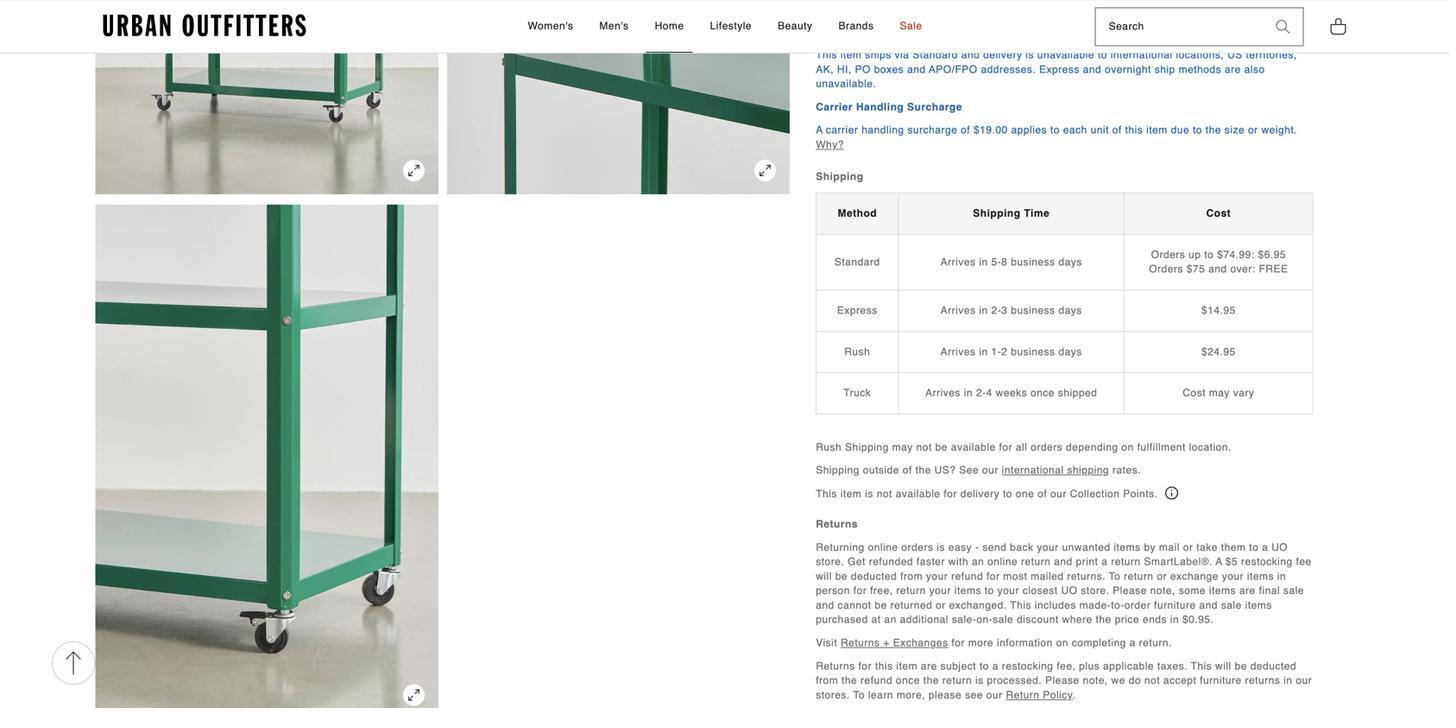 Task type: describe. For each thing, give the bounding box(es) containing it.
to up exchanged.
[[985, 585, 995, 597]]

shipping for shipping time
[[974, 207, 1021, 219]]

to left each
[[1051, 124, 1060, 136]]

return up returned
[[897, 585, 927, 597]]

of inside 'popup button'
[[1038, 488, 1048, 500]]

unwanted
[[1063, 541, 1111, 553]]

is inside returns for this item are subject to a restocking fee, plus applicable taxes. this will be deducted from the refund once the return is processed. please note, we do not accept furniture returns in our stores. to learn more, please see our
[[976, 675, 984, 687]]

international shipping link
[[1002, 464, 1110, 476]]

0 horizontal spatial uo
[[1062, 585, 1078, 597]]

ships
[[866, 49, 892, 61]]

plus
[[1080, 660, 1100, 672]]

in left 4
[[964, 387, 973, 399]]

2- for 4
[[977, 387, 987, 399]]

a inside returns for this item are subject to a restocking fee, plus applicable taxes. this will be deducted from the refund once the return is processed. please note, we do not accept furniture returns in our stores. to learn more, please see our
[[993, 660, 999, 672]]

1 horizontal spatial once
[[1031, 387, 1055, 399]]

item inside a carrier handling surcharge of $19.00 applies to each unit of this item due to the size or weight. why?
[[1147, 124, 1168, 136]]

in left 5-
[[980, 256, 989, 268]]

be up person
[[836, 570, 848, 582]]

stores.
[[816, 689, 850, 701]]

for inside returns for this item are subject to a restocking fee, plus applicable taxes. this will be deducted from the refund once the return is processed. please note, we do not accept furniture returns in our stores. to learn more, please see our
[[859, 660, 872, 672]]

will inside returning online orders is easy - send back your unwanted items by mail or take them to a uo store. get refunded faster with an online return and print a return smartlabel®. a $5 restocking fee will be deducted from your refund for most mailed returns. to return or exchange your items in person for free, return your items to your closest uo store. please note, some items are final sale and cannot be returned or exchanged. this includes made-to-order furniture and sale items purchased at an additional sale-on-sale discount where the price ends in $0.95.
[[816, 570, 832, 582]]

accept
[[1164, 675, 1197, 687]]

them
[[1222, 541, 1247, 553]]

to-
[[1112, 599, 1125, 611]]

rates.
[[1113, 464, 1142, 476]]

or down the smartlabel®.
[[1158, 570, 1168, 582]]

this item is not available for delivery to one of our collection points.
[[816, 488, 1162, 500]]

items left by
[[1114, 541, 1141, 553]]

to inside returns for this item are subject to a restocking fee, plus applicable taxes. this will be deducted from the refund once the return is processed. please note, we do not accept furniture returns in our stores. to learn more, please see our
[[980, 660, 990, 672]]

more
[[969, 637, 994, 649]]

to inside the orders up to $74.99: $6.95 orders $75 and over: free
[[1205, 249, 1215, 261]]

and down 'unavailable'
[[1084, 63, 1102, 75]]

3
[[1002, 304, 1008, 316]]

standard inside this item ships via standard and delivery is unavailable to international locations, us territories, ak, hi, po boxes and apo/fpo addresses. express and overnight ship methods are also unavailable.
[[913, 49, 959, 61]]

boxes
[[875, 63, 904, 75]]

0 vertical spatial sale
[[1284, 585, 1305, 597]]

items right some
[[1210, 585, 1237, 597]]

international inside this item ships via standard and delivery is unavailable to international locations, us territories, ak, hi, po boxes and apo/fpo addresses. express and overnight ship methods are also unavailable.
[[1111, 49, 1173, 61]]

4
[[987, 387, 993, 399]]

this inside returns for this item are subject to a restocking fee, plus applicable taxes. this will be deducted from the refund once the return is processed. please note, we do not accept furniture returns in our stores. to learn more, please see our
[[876, 660, 894, 672]]

to right due
[[1194, 124, 1203, 136]]

deducted inside returns for this item are subject to a restocking fee, plus applicable taxes. this will be deducted from the refund once the return is processed. please note, we do not accept furniture returns in our stores. to learn more, please see our
[[1251, 660, 1297, 672]]

back
[[1011, 541, 1034, 553]]

0 horizontal spatial standard
[[835, 256, 881, 268]]

cannot
[[838, 599, 872, 611]]

locations,
[[1177, 49, 1225, 61]]

with
[[949, 556, 969, 568]]

shipping for shipping restrictions
[[816, 26, 864, 38]]

handling
[[857, 101, 904, 113]]

a carrier handling surcharge of $19.00 applies to each unit of this item due to the size or weight. why?
[[816, 124, 1298, 151]]

over:
[[1231, 263, 1256, 275]]

1 horizontal spatial orders
[[1031, 441, 1063, 453]]

$5
[[1226, 556, 1239, 568]]

for up cannot
[[854, 585, 867, 597]]

cost may vary
[[1183, 387, 1255, 399]]

and up $0.95.
[[1200, 599, 1219, 611]]

order
[[1125, 599, 1151, 611]]

shipping time
[[974, 207, 1050, 219]]

more,
[[897, 689, 926, 701]]

returns.
[[1068, 570, 1106, 582]]

.
[[1073, 689, 1076, 701]]

home
[[655, 20, 685, 32]]

arrives in 2-4 weeks once shipped
[[926, 387, 1098, 399]]

a right print
[[1102, 556, 1108, 568]]

to right them
[[1250, 541, 1259, 553]]

exchange
[[1171, 570, 1219, 582]]

made-
[[1080, 599, 1112, 611]]

-
[[976, 541, 980, 553]]

refunded
[[869, 556, 914, 568]]

1 horizontal spatial on
[[1122, 441, 1135, 453]]

return
[[1007, 689, 1040, 701]]

or up the smartlabel®.
[[1184, 541, 1194, 553]]

please
[[929, 689, 962, 701]]

sale
[[900, 20, 923, 32]]

be down free,
[[875, 599, 888, 611]]

visit
[[816, 637, 838, 649]]

price
[[1115, 614, 1140, 626]]

is inside 'popup button'
[[866, 488, 874, 500]]

points.
[[1124, 488, 1159, 500]]

please inside returning online orders is easy - send back your unwanted items by mail or take them to a uo store. get refunded faster with an online return and print a return smartlabel®. a $5 restocking fee will be deducted from your refund for most mailed returns. to return or exchange your items in person for free, return your items to your closest uo store. please note, some items are final sale and cannot be returned or exchanged. this includes made-to-order furniture and sale items purchased at an additional sale-on-sale discount where the price ends in $0.95.
[[1113, 585, 1148, 597]]

ryan 4-tier storage shelf #4 image
[[96, 205, 439, 708]]

ends
[[1143, 614, 1168, 626]]

will inside returns for this item are subject to a restocking fee, plus applicable taxes. this will be deducted from the refund once the return is processed. please note, we do not accept furniture returns in our stores. to learn more, please see our
[[1216, 660, 1232, 672]]

not inside returns for this item are subject to a restocking fee, plus applicable taxes. this will be deducted from the refund once the return is processed. please note, we do not accept furniture returns in our stores. to learn more, please see our
[[1145, 675, 1161, 687]]

0 horizontal spatial may
[[893, 441, 914, 453]]

subject
[[941, 660, 977, 672]]

days for arrives in 1-2 business days
[[1059, 346, 1083, 358]]

8
[[1002, 256, 1008, 268]]

information
[[997, 637, 1053, 649]]

1 vertical spatial store.
[[1082, 585, 1110, 597]]

shipping for shipping
[[816, 170, 864, 182]]

arrives for arrives in 1-2 business days
[[941, 346, 976, 358]]

items up final
[[1248, 570, 1275, 582]]

is inside returning online orders is easy - send back your unwanted items by mail or take them to a uo store. get refunded faster with an online return and print a return smartlabel®. a $5 restocking fee will be deducted from your refund for most mailed returns. to return or exchange your items in person for free, return your items to your closest uo store. please note, some items are final sale and cannot be returned or exchanged. this includes made-to-order furniture and sale items purchased at an additional sale-on-sale discount where the price ends in $0.95.
[[937, 541, 946, 553]]

brands link
[[830, 1, 883, 52]]

1 vertical spatial returns
[[841, 637, 881, 649]]

item inside 'popup button'
[[841, 488, 862, 500]]

do
[[1129, 675, 1142, 687]]

purchased
[[816, 614, 869, 626]]

a inside returning online orders is easy - send back your unwanted items by mail or take them to a uo store. get refunded faster with an online return and print a return smartlabel®. a $5 restocking fee will be deducted from your refund for most mailed returns. to return or exchange your items in person for free, return your items to your closest uo store. please note, some items are final sale and cannot be returned or exchanged. this includes made-to-order furniture and sale items purchased at an additional sale-on-sale discount where the price ends in $0.95.
[[1216, 556, 1223, 568]]

shipped
[[1059, 387, 1098, 399]]

all
[[1016, 441, 1028, 453]]

$19.00
[[974, 124, 1008, 136]]

$6.95
[[1259, 249, 1287, 261]]

cost for cost
[[1207, 207, 1232, 219]]

returning online orders is easy - send back your unwanted items by mail or take them to a uo store. get refunded faster with an online return and print a return smartlabel®. a $5 restocking fee will be deducted from your refund for most mailed returns. to return or exchange your items in person for free, return your items to your closest uo store. please note, some items are final sale and cannot be returned or exchanged. this includes made-to-order furniture and sale items purchased at an additional sale-on-sale discount where the price ends in $0.95.
[[816, 541, 1313, 626]]

refund inside returning online orders is easy - send back your unwanted items by mail or take them to a uo store. get refunded faster with an online return and print a return smartlabel®. a $5 restocking fee will be deducted from your refund for most mailed returns. to return or exchange your items in person for free, return your items to your closest uo store. please note, some items are final sale and cannot be returned or exchanged. this includes made-to-order furniture and sale items purchased at an additional sale-on-sale discount where the price ends in $0.95.
[[952, 570, 984, 582]]

rush for rush shipping may not be available for all orders depending on fulfillment location.
[[816, 441, 842, 453]]

$74.99:
[[1218, 249, 1256, 261]]

or inside a carrier handling surcharge of $19.00 applies to each unit of this item due to the size or weight. why?
[[1249, 124, 1259, 136]]

collection_points info title image
[[1166, 487, 1179, 499]]

why?
[[816, 139, 845, 151]]

of left $19.00
[[961, 124, 971, 136]]

method
[[838, 207, 878, 219]]

returns for this item are subject to a restocking fee, plus applicable taxes. this will be deducted from the refund once the return is processed. please note, we do not accept furniture returns in our stores. to learn more, please see our
[[816, 660, 1313, 701]]

to inside 'popup button'
[[1004, 488, 1013, 500]]

fulfillment
[[1138, 441, 1186, 453]]

a right them
[[1263, 541, 1269, 553]]

on-
[[977, 614, 993, 626]]

includes
[[1035, 599, 1077, 611]]

carrier handling surcharge
[[816, 101, 963, 113]]

$0.95.
[[1183, 614, 1215, 626]]

processed.
[[988, 675, 1043, 687]]

deducted inside returning online orders is easy - send back your unwanted items by mail or take them to a uo store. get refunded faster with an online return and print a return smartlabel®. a $5 restocking fee will be deducted from your refund for most mailed returns. to return or exchange your items in person for free, return your items to your closest uo store. please note, some items are final sale and cannot be returned or exchanged. this includes made-to-order furniture and sale items purchased at an additional sale-on-sale discount where the price ends in $0.95.
[[851, 570, 898, 582]]

this inside returning online orders is easy - send back your unwanted items by mail or take them to a uo store. get refunded faster with an online return and print a return smartlabel®. a $5 restocking fee will be deducted from your refund for most mailed returns. to return or exchange your items in person for free, return your items to your closest uo store. please note, some items are final sale and cannot be returned or exchanged. this includes made-to-order furniture and sale items purchased at an additional sale-on-sale discount where the price ends in $0.95.
[[1011, 599, 1032, 611]]

ryan 4-tier storage shelf #3 image
[[447, 0, 790, 194]]

we
[[1112, 675, 1126, 687]]

$75
[[1187, 263, 1206, 275]]

discount
[[1017, 614, 1059, 626]]

item inside returns for this item are subject to a restocking fee, plus applicable taxes. this will be deducted from the refund once the return is processed. please note, we do not accept furniture returns in our stores. to learn more, please see our
[[897, 660, 918, 672]]

to inside returning online orders is easy - send back your unwanted items by mail or take them to a uo store. get refunded faster with an online return and print a return smartlabel®. a $5 restocking fee will be deducted from your refund for most mailed returns. to return or exchange your items in person for free, return your items to your closest uo store. please note, some items are final sale and cannot be returned or exchanged. this includes made-to-order furniture and sale items purchased at an additional sale-on-sale discount where the price ends in $0.95.
[[1110, 570, 1121, 582]]

unit
[[1091, 124, 1110, 136]]

home link
[[647, 1, 693, 52]]

the left us?
[[916, 464, 932, 476]]

in left 3
[[980, 304, 989, 316]]

5-
[[992, 256, 1002, 268]]

take
[[1197, 541, 1219, 553]]

the inside a carrier handling surcharge of $19.00 applies to each unit of this item due to the size or weight. why?
[[1206, 124, 1222, 136]]

arrives in 5-8 business days
[[941, 256, 1083, 268]]

1 horizontal spatial an
[[972, 556, 985, 568]]

0 vertical spatial may
[[1210, 387, 1231, 399]]

unavailable
[[1038, 49, 1095, 61]]

for left most
[[987, 570, 1001, 582]]

delivery for is
[[984, 49, 1023, 61]]

is inside this item ships via standard and delivery is unavailable to international locations, us territories, ak, hi, po boxes and apo/fpo addresses. express and overnight ship methods are also unavailable.
[[1026, 49, 1035, 61]]

and down via
[[908, 63, 926, 75]]

of right outside
[[903, 464, 913, 476]]

smartlabel®.
[[1145, 556, 1213, 568]]

return up "order"
[[1125, 570, 1154, 582]]

this inside a carrier handling surcharge of $19.00 applies to each unit of this item due to the size or weight. why?
[[1126, 124, 1144, 136]]

1 horizontal spatial available
[[952, 441, 996, 453]]

are inside this item ships via standard and delivery is unavailable to international locations, us territories, ak, hi, po boxes and apo/fpo addresses. express and overnight ship methods are also unavailable.
[[1225, 63, 1242, 75]]

carrier
[[816, 101, 853, 113]]

1 vertical spatial online
[[988, 556, 1018, 568]]

days for arrives in 5-8 business days
[[1059, 256, 1083, 268]]

the inside returning online orders is easy - send back your unwanted items by mail or take them to a uo store. get refunded faster with an online return and print a return smartlabel®. a $5 restocking fee will be deducted from your refund for most mailed returns. to return or exchange your items in person for free, return your items to your closest uo store. please note, some items are final sale and cannot be returned or exchanged. this includes made-to-order furniture and sale items purchased at an additional sale-on-sale discount where the price ends in $0.95.
[[1096, 614, 1112, 626]]

returns for returns
[[816, 518, 859, 530]]

for left more
[[952, 637, 966, 649]]

returning
[[816, 541, 865, 553]]

available inside 'popup button'
[[896, 488, 941, 500]]

a left return.
[[1130, 637, 1136, 649]]

refund inside returns for this item are subject to a restocking fee, plus applicable taxes. this will be deducted from the refund once the return is processed. please note, we do not accept furniture returns in our stores. to learn more, please see our
[[861, 675, 893, 687]]

see
[[960, 464, 980, 476]]

0 vertical spatial orders
[[1152, 249, 1186, 261]]

urban outfitters image
[[103, 14, 306, 37]]

beauty
[[778, 20, 813, 32]]

men's
[[600, 20, 629, 32]]



Task type: vqa. For each thing, say whether or not it's contained in the screenshot.
3 colors
no



Task type: locate. For each thing, give the bounding box(es) containing it.
for left 'all'
[[1000, 441, 1013, 453]]

an
[[972, 556, 985, 568], [885, 614, 897, 626]]

at
[[872, 614, 881, 626]]

2 vertical spatial days
[[1059, 346, 1083, 358]]

Search text field
[[1097, 8, 1264, 45]]

deducted up returns
[[1251, 660, 1297, 672]]

note, inside returns for this item are subject to a restocking fee, plus applicable taxes. this will be deducted from the refund once the return is processed. please note, we do not accept furniture returns in our stores. to learn more, please see our
[[1083, 675, 1109, 687]]

are inside returning online orders is easy - send back your unwanted items by mail or take them to a uo store. get refunded faster with an online return and print a return smartlabel®. a $5 restocking fee will be deducted from your refund for most mailed returns. to return or exchange your items in person for free, return your items to your closest uo store. please note, some items are final sale and cannot be returned or exchanged. this includes made-to-order furniture and sale items purchased at an additional sale-on-sale discount where the price ends in $0.95.
[[1240, 585, 1256, 597]]

1 business from the top
[[1012, 256, 1056, 268]]

shipping up outside
[[846, 441, 889, 453]]

furniture down some
[[1155, 599, 1197, 611]]

0 vertical spatial zoom in image
[[755, 160, 777, 181]]

0 vertical spatial note,
[[1151, 585, 1176, 597]]

1 vertical spatial zoom in image
[[403, 685, 425, 706]]

returns
[[816, 518, 859, 530], [841, 637, 881, 649], [816, 660, 856, 672]]

0 vertical spatial restocking
[[1242, 556, 1293, 568]]

3 business from the top
[[1012, 346, 1056, 358]]

standard down method at the top right of page
[[835, 256, 881, 268]]

orders left "$75"
[[1150, 263, 1184, 275]]

0 horizontal spatial available
[[896, 488, 941, 500]]

1 vertical spatial uo
[[1062, 585, 1078, 597]]

sale up 'visit returns + exchanges for more information on completing a return.'
[[993, 614, 1014, 626]]

refund
[[952, 570, 984, 582], [861, 675, 893, 687]]

0 horizontal spatial furniture
[[1155, 599, 1197, 611]]

refund up learn
[[861, 675, 893, 687]]

2 vertical spatial sale
[[993, 614, 1014, 626]]

send
[[983, 541, 1007, 553]]

mailed
[[1031, 570, 1064, 582]]

days for arrives in 2-3 business days
[[1059, 304, 1083, 316]]

zoom in image for ryan 4-tier storage shelf #3 image
[[755, 160, 777, 181]]

uo up includes
[[1062, 585, 1078, 597]]

main navigation element
[[373, 1, 1078, 52]]

delivery
[[984, 49, 1023, 61], [961, 488, 1000, 500]]

days right 8
[[1059, 256, 1083, 268]]

return policy link
[[1007, 689, 1073, 701]]

surcharge
[[908, 124, 958, 136]]

my shopping bag image
[[1330, 16, 1348, 35]]

note, inside returning online orders is easy - send back your unwanted items by mail or take them to a uo store. get refunded faster with an online return and print a return smartlabel®. a $5 restocking fee will be deducted from your refund for most mailed returns. to return or exchange your items in person for free, return your items to your closest uo store. please note, some items are final sale and cannot be returned or exchanged. this includes made-to-order furniture and sale items purchased at an additional sale-on-sale discount where the price ends in $0.95.
[[1151, 585, 1176, 597]]

business right 3
[[1012, 304, 1056, 316]]

0 horizontal spatial orders
[[902, 541, 934, 553]]

2- up 1-
[[992, 304, 1002, 316]]

zoom in image
[[755, 160, 777, 181], [403, 685, 425, 706]]

None search field
[[1097, 8, 1264, 45]]

ship
[[1155, 63, 1176, 75]]

of right unit
[[1113, 124, 1123, 136]]

item left due
[[1147, 124, 1168, 136]]

and up apo/fpo
[[962, 49, 981, 61]]

1 horizontal spatial deducted
[[1251, 660, 1297, 672]]

brands
[[839, 20, 874, 32]]

express up truck
[[838, 304, 878, 316]]

available up see
[[952, 441, 996, 453]]

2 horizontal spatial sale
[[1284, 585, 1305, 597]]

0 vertical spatial deducted
[[851, 570, 898, 582]]

may left vary
[[1210, 387, 1231, 399]]

once up more, at the bottom right of page
[[896, 675, 921, 687]]

item up returning
[[841, 488, 862, 500]]

business for 8
[[1012, 256, 1056, 268]]

this up returning
[[816, 488, 838, 500]]

2 business from the top
[[1012, 304, 1056, 316]]

not inside 'popup button'
[[877, 488, 893, 500]]

from inside returning online orders is easy - send back your unwanted items by mail or take them to a uo store. get refunded faster with an online return and print a return smartlabel®. a $5 restocking fee will be deducted from your refund for most mailed returns. to return or exchange your items in person for free, return your items to your closest uo store. please note, some items are final sale and cannot be returned or exchanged. this includes made-to-order furniture and sale items purchased at an additional sale-on-sale discount where the price ends in $0.95.
[[901, 570, 923, 582]]

1-
[[992, 346, 1002, 358]]

location.
[[1190, 441, 1232, 453]]

shipping
[[1068, 464, 1110, 476]]

store. up made- on the right of page
[[1082, 585, 1110, 597]]

delivery up addresses.
[[984, 49, 1023, 61]]

women's link
[[519, 1, 582, 52]]

items up exchanged.
[[955, 585, 982, 597]]

restocking inside returns for this item are subject to a restocking fee, plus applicable taxes. this will be deducted from the refund once the return is processed. please note, we do not accept furniture returns in our stores. to learn more, please see our
[[1003, 660, 1054, 672]]

this inside returns for this item are subject to a restocking fee, plus applicable taxes. this will be deducted from the refund once the return is processed. please note, we do not accept furniture returns in our stores. to learn more, please see our
[[1192, 660, 1213, 672]]

0 horizontal spatial this
[[876, 660, 894, 672]]

furniture
[[1155, 599, 1197, 611], [1201, 675, 1243, 687]]

not for be
[[917, 441, 933, 453]]

a inside a carrier handling surcharge of $19.00 applies to each unit of this item due to the size or weight. why?
[[816, 124, 823, 136]]

1 vertical spatial not
[[877, 488, 893, 500]]

this
[[1126, 124, 1144, 136], [876, 660, 894, 672]]

this up accept
[[1192, 660, 1213, 672]]

men's link
[[591, 1, 638, 52]]

from up stores.
[[816, 675, 839, 687]]

zoom in image
[[403, 160, 425, 181]]

our inside 'popup button'
[[1051, 488, 1067, 500]]

orders left up
[[1152, 249, 1186, 261]]

the up stores.
[[842, 675, 858, 687]]

0 vertical spatial international
[[1111, 49, 1173, 61]]

2- for 3
[[992, 304, 1002, 316]]

0 vertical spatial please
[[1113, 585, 1148, 597]]

not down outside
[[877, 488, 893, 500]]

2 days from the top
[[1059, 304, 1083, 316]]

1 vertical spatial delivery
[[961, 488, 1000, 500]]

please up "order"
[[1113, 585, 1148, 597]]

1 horizontal spatial please
[[1113, 585, 1148, 597]]

1 horizontal spatial 2-
[[992, 304, 1002, 316]]

are left final
[[1240, 585, 1256, 597]]

lifestyle link
[[702, 1, 761, 52]]

1 vertical spatial express
[[838, 304, 878, 316]]

0 horizontal spatial refund
[[861, 675, 893, 687]]

faster
[[917, 556, 946, 568]]

free,
[[871, 585, 894, 597]]

for down us?
[[944, 488, 958, 500]]

learn
[[869, 689, 894, 701]]

in inside returns for this item are subject to a restocking fee, plus applicable taxes. this will be deducted from the refund once the return is processed. please note, we do not accept furniture returns in our stores. to learn more, please see our
[[1284, 675, 1293, 687]]

0 horizontal spatial a
[[816, 124, 823, 136]]

not for available
[[877, 488, 893, 500]]

1 vertical spatial sale
[[1222, 599, 1243, 611]]

1 horizontal spatial will
[[1216, 660, 1232, 672]]

0 vertical spatial furniture
[[1155, 599, 1197, 611]]

shipping down why? popup button
[[816, 170, 864, 182]]

in up final
[[1278, 570, 1287, 582]]

once right weeks
[[1031, 387, 1055, 399]]

0 vertical spatial are
[[1225, 63, 1242, 75]]

1 days from the top
[[1059, 256, 1083, 268]]

on up fee, at the bottom right
[[1057, 637, 1069, 649]]

0 vertical spatial standard
[[913, 49, 959, 61]]

1 vertical spatial cost
[[1183, 387, 1206, 399]]

0 horizontal spatial rush
[[816, 441, 842, 453]]

returned
[[891, 599, 933, 611]]

refund down with
[[952, 570, 984, 582]]

this inside this item ships via standard and delivery is unavailable to international locations, us territories, ak, hi, po boxes and apo/fpo addresses. express and overnight ship methods are also unavailable.
[[816, 49, 838, 61]]

up
[[1189, 249, 1202, 261]]

1 horizontal spatial to
[[1110, 570, 1121, 582]]

some
[[1180, 585, 1207, 597]]

apo/fpo
[[929, 63, 978, 75]]

restocking inside returning online orders is easy - send back your unwanted items by mail or take them to a uo store. get refunded faster with an online return and print a return smartlabel®. a $5 restocking fee will be deducted from your refund for most mailed returns. to return or exchange your items in person for free, return your items to your closest uo store. please note, some items are final sale and cannot be returned or exchanged. this includes made-to-order furniture and sale items purchased at an additional sale-on-sale discount where the price ends in $0.95.
[[1242, 556, 1293, 568]]

business right 2
[[1012, 346, 1056, 358]]

0 vertical spatial not
[[917, 441, 933, 453]]

are down "exchanges" in the bottom of the page
[[921, 660, 938, 672]]

business for 3
[[1012, 304, 1056, 316]]

1 vertical spatial once
[[896, 675, 921, 687]]

0 vertical spatial uo
[[1272, 541, 1289, 553]]

online up refunded
[[868, 541, 899, 553]]

an right at
[[885, 614, 897, 626]]

express inside this item ships via standard and delivery is unavailable to international locations, us territories, ak, hi, po boxes and apo/fpo addresses. express and overnight ship methods are also unavailable.
[[1040, 63, 1080, 75]]

delivery inside this item ships via standard and delivery is unavailable to international locations, us territories, ak, hi, po boxes and apo/fpo addresses. express and overnight ship methods are also unavailable.
[[984, 49, 1023, 61]]

and up 'mailed'
[[1055, 556, 1073, 568]]

0 horizontal spatial will
[[816, 570, 832, 582]]

sale link
[[892, 1, 931, 52]]

2
[[1002, 346, 1008, 358]]

0 vertical spatial an
[[972, 556, 985, 568]]

available down us?
[[896, 488, 941, 500]]

standard
[[913, 49, 959, 61], [835, 256, 881, 268]]

0 vertical spatial returns
[[816, 518, 859, 530]]

business for 2
[[1012, 346, 1056, 358]]

handling
[[862, 124, 905, 136]]

0 vertical spatial 2-
[[992, 304, 1002, 316]]

2 vertical spatial business
[[1012, 346, 1056, 358]]

this item is not available for delivery to one of our collection points. button
[[816, 487, 1179, 500]]

alert image
[[825, 0, 837, 3]]

item down returns + exchanges link at bottom
[[897, 660, 918, 672]]

1 horizontal spatial not
[[917, 441, 933, 453]]

easy
[[949, 541, 973, 553]]

1 vertical spatial may
[[893, 441, 914, 453]]

is up see
[[976, 675, 984, 687]]

return up 'mailed'
[[1022, 556, 1051, 568]]

0 vertical spatial store.
[[816, 556, 845, 568]]

1 vertical spatial orders
[[902, 541, 934, 553]]

standard up apo/fpo
[[913, 49, 959, 61]]

0 vertical spatial express
[[1040, 63, 1080, 75]]

1 vertical spatial deducted
[[1251, 660, 1297, 672]]

be inside returns for this item are subject to a restocking fee, plus applicable taxes. this will be deducted from the refund once the return is processed. please note, we do not accept furniture returns in our stores. to learn more, please see our
[[1236, 660, 1248, 672]]

this up discount
[[1011, 599, 1032, 611]]

0 horizontal spatial deducted
[[851, 570, 898, 582]]

0 horizontal spatial an
[[885, 614, 897, 626]]

via
[[895, 49, 910, 61]]

why? button
[[816, 138, 845, 152]]

is
[[1026, 49, 1035, 61], [866, 488, 874, 500], [937, 541, 946, 553], [976, 675, 984, 687]]

0 horizontal spatial once
[[896, 675, 921, 687]]

0 vertical spatial available
[[952, 441, 996, 453]]

shipping for shipping outside of the us? see our international shipping rates.
[[816, 464, 860, 476]]

1 horizontal spatial restocking
[[1242, 556, 1293, 568]]

restocking up final
[[1242, 556, 1293, 568]]

arrives for arrives in 2-3 business days
[[941, 304, 976, 316]]

shipping outside of the us? see our international shipping rates.
[[816, 464, 1142, 476]]

online down the send
[[988, 556, 1018, 568]]

a left $5
[[1216, 556, 1223, 568]]

uo
[[1272, 541, 1289, 553], [1062, 585, 1078, 597]]

to inside this item ships via standard and delivery is unavailable to international locations, us territories, ak, hi, po boxes and apo/fpo addresses. express and overnight ship methods are also unavailable.
[[1098, 49, 1108, 61]]

beauty link
[[770, 1, 822, 52]]

outside
[[863, 464, 900, 476]]

sale-
[[952, 614, 977, 626]]

arrives for arrives in 2-4 weeks once shipped
[[926, 387, 961, 399]]

1 horizontal spatial from
[[901, 570, 923, 582]]

arrives for arrives in 5-8 business days
[[941, 256, 976, 268]]

0 vertical spatial online
[[868, 541, 899, 553]]

0 horizontal spatial 2-
[[977, 387, 987, 399]]

is up faster
[[937, 541, 946, 553]]

is up addresses.
[[1026, 49, 1035, 61]]

and inside the orders up to $74.99: $6.95 orders $75 and over: free
[[1209, 263, 1228, 275]]

carrier
[[826, 124, 859, 136]]

are
[[1225, 63, 1242, 75], [1240, 585, 1256, 597], [921, 660, 938, 672]]

1 vertical spatial orders
[[1150, 263, 1184, 275]]

restocking up processed.
[[1003, 660, 1054, 672]]

0 horizontal spatial international
[[1002, 464, 1065, 476]]

0 horizontal spatial from
[[816, 675, 839, 687]]

overnight
[[1106, 63, 1152, 75]]

cost up $74.99:
[[1207, 207, 1232, 219]]

please inside returns for this item are subject to a restocking fee, plus applicable taxes. this will be deducted from the refund once the return is processed. please note, we do not accept furniture returns in our stores. to learn more, please see our
[[1046, 675, 1080, 687]]

0 vertical spatial on
[[1122, 441, 1135, 453]]

shipping restrictions
[[816, 26, 933, 38]]

methods
[[1179, 63, 1222, 75]]

vary
[[1234, 387, 1255, 399]]

0 vertical spatial delivery
[[984, 49, 1023, 61]]

to inside returns for this item are subject to a restocking fee, plus applicable taxes. this will be deducted from the refund once the return is processed. please note, we do not accept furniture returns in our stores. to learn more, please see our
[[854, 689, 865, 701]]

1 horizontal spatial online
[[988, 556, 1018, 568]]

0 vertical spatial a
[[816, 124, 823, 136]]

returns left + on the bottom of the page
[[841, 637, 881, 649]]

for up learn
[[859, 660, 872, 672]]

person
[[816, 585, 851, 597]]

$24.95
[[1202, 346, 1237, 358]]

1 vertical spatial days
[[1059, 304, 1083, 316]]

1 horizontal spatial uo
[[1272, 541, 1289, 553]]

where
[[1063, 614, 1093, 626]]

returns for returns for this item are subject to a restocking fee, plus applicable taxes. this will be deducted from the refund once the return is processed. please note, we do not accept furniture returns in our stores. to learn more, please see our
[[816, 660, 856, 672]]

the left size
[[1206, 124, 1222, 136]]

0 horizontal spatial not
[[877, 488, 893, 500]]

rush for rush
[[845, 346, 871, 358]]

orders inside returning online orders is easy - send back your unwanted items by mail or take them to a uo store. get refunded faster with an online return and print a return smartlabel®. a $5 restocking fee will be deducted from your refund for most mailed returns. to return or exchange your items in person for free, return your items to your closest uo store. please note, some items are final sale and cannot be returned or exchanged. this includes made-to-order furniture and sale items purchased at an additional sale-on-sale discount where the price ends in $0.95.
[[902, 541, 934, 553]]

1 vertical spatial 2-
[[977, 387, 987, 399]]

this down + on the bottom of the page
[[876, 660, 894, 672]]

once inside returns for this item are subject to a restocking fee, plus applicable taxes. this will be deducted from the refund once the return is processed. please note, we do not accept furniture returns in our stores. to learn more, please see our
[[896, 675, 921, 687]]

be
[[936, 441, 948, 453], [836, 570, 848, 582], [875, 599, 888, 611], [1236, 660, 1248, 672]]

$14.95
[[1202, 304, 1237, 316]]

shipping left outside
[[816, 464, 860, 476]]

business right 8
[[1012, 256, 1056, 268]]

on up the rates.
[[1122, 441, 1135, 453]]

be up us?
[[936, 441, 948, 453]]

note,
[[1151, 585, 1176, 597], [1083, 675, 1109, 687]]

addresses.
[[982, 63, 1037, 75]]

will
[[816, 570, 832, 582], [1216, 660, 1232, 672]]

is down outside
[[866, 488, 874, 500]]

3 days from the top
[[1059, 346, 1083, 358]]

1 horizontal spatial furniture
[[1201, 675, 1243, 687]]

1 horizontal spatial refund
[[952, 570, 984, 582]]

zoom in image for ryan 4-tier storage shelf #4 "image"
[[403, 685, 425, 706]]

0 horizontal spatial zoom in image
[[403, 685, 425, 706]]

1 horizontal spatial express
[[1040, 63, 1080, 75]]

to left learn
[[854, 689, 865, 701]]

0 vertical spatial rush
[[845, 346, 871, 358]]

women's
[[528, 20, 574, 32]]

returns down visit
[[816, 660, 856, 672]]

for inside 'popup button'
[[944, 488, 958, 500]]

1 vertical spatial on
[[1057, 637, 1069, 649]]

weight.
[[1262, 124, 1298, 136]]

shipping
[[816, 26, 864, 38], [816, 170, 864, 182], [974, 207, 1021, 219], [846, 441, 889, 453], [816, 464, 860, 476]]

and down person
[[816, 599, 835, 611]]

furniture inside returning online orders is easy - send back your unwanted items by mail or take them to a uo store. get refunded faster with an online return and print a return smartlabel®. a $5 restocking fee will be deducted from your refund for most mailed returns. to return or exchange your items in person for free, return your items to your closest uo store. please note, some items are final sale and cannot be returned or exchanged. this includes made-to-order furniture and sale items purchased at an additional sale-on-sale discount where the price ends in $0.95.
[[1155, 599, 1197, 611]]

this inside 'popup button'
[[816, 488, 838, 500]]

0 horizontal spatial cost
[[1183, 387, 1206, 399]]

1 vertical spatial note,
[[1083, 675, 1109, 687]]

1 horizontal spatial note,
[[1151, 585, 1176, 597]]

ryan 4-tier storage shelf #2 image
[[96, 0, 439, 194]]

0 horizontal spatial restocking
[[1003, 660, 1054, 672]]

return policy .
[[1007, 689, 1076, 701]]

return inside returns for this item are subject to a restocking fee, plus applicable taxes. this will be deducted from the refund once the return is processed. please note, we do not accept furniture returns in our stores. to learn more, please see our
[[943, 675, 973, 687]]

items
[[1114, 541, 1141, 553], [1248, 570, 1275, 582], [955, 585, 982, 597], [1210, 585, 1237, 597], [1246, 599, 1273, 611]]

sale right final
[[1284, 585, 1305, 597]]

get
[[848, 556, 866, 568]]

0 horizontal spatial note,
[[1083, 675, 1109, 687]]

arrives left 4
[[926, 387, 961, 399]]

lifestyle
[[710, 20, 752, 32]]

a up why?
[[816, 124, 823, 136]]

territories,
[[1247, 49, 1298, 61]]

the down made- on the right of page
[[1096, 614, 1112, 626]]

1 horizontal spatial a
[[1216, 556, 1223, 568]]

applicable
[[1104, 660, 1155, 672]]

1 horizontal spatial may
[[1210, 387, 1231, 399]]

2 vertical spatial returns
[[816, 660, 856, 672]]

taxes.
[[1158, 660, 1188, 672]]

arrives left 1-
[[941, 346, 976, 358]]

deducted
[[851, 570, 898, 582], [1251, 660, 1297, 672]]

our
[[983, 464, 999, 476], [1051, 488, 1067, 500], [1297, 675, 1313, 687], [987, 689, 1003, 701]]

will up person
[[816, 570, 832, 582]]

or up additional
[[936, 599, 946, 611]]

to right up
[[1205, 249, 1215, 261]]

sale
[[1284, 585, 1305, 597], [1222, 599, 1243, 611], [993, 614, 1014, 626]]

to right returns.
[[1110, 570, 1121, 582]]

1 horizontal spatial standard
[[913, 49, 959, 61]]

returns inside returns for this item are subject to a restocking fee, plus applicable taxes. this will be deducted from the refund once the return is processed. please note, we do not accept furniture returns in our stores. to learn more, please see our
[[816, 660, 856, 672]]

0 vertical spatial orders
[[1031, 441, 1063, 453]]

mail
[[1160, 541, 1181, 553]]

0 horizontal spatial please
[[1046, 675, 1080, 687]]

of right one
[[1038, 488, 1048, 500]]

items down final
[[1246, 599, 1273, 611]]

not right the do on the right bottom
[[1145, 675, 1161, 687]]

ak,
[[816, 63, 834, 75]]

return down subject
[[943, 675, 973, 687]]

1 vertical spatial this
[[876, 660, 894, 672]]

this right unit
[[1126, 124, 1144, 136]]

0 vertical spatial to
[[1110, 570, 1121, 582]]

1 vertical spatial standard
[[835, 256, 881, 268]]

1 vertical spatial refund
[[861, 675, 893, 687]]

1 vertical spatial an
[[885, 614, 897, 626]]

1 vertical spatial please
[[1046, 675, 1080, 687]]

search image
[[1277, 20, 1291, 33]]

depending
[[1067, 441, 1119, 453]]

delivery inside 'popup button'
[[961, 488, 1000, 500]]

this item ships via standard and delivery is unavailable to international locations, us territories, ak, hi, po boxes and apo/fpo addresses. express and overnight ship methods are also unavailable.
[[816, 49, 1298, 90]]

return right print
[[1112, 556, 1141, 568]]

from inside returns for this item are subject to a restocking fee, plus applicable taxes. this will be deducted from the refund once the return is processed. please note, we do not accept furniture returns in our stores. to learn more, please see our
[[816, 675, 839, 687]]

weeks
[[996, 387, 1028, 399]]

delivery for to
[[961, 488, 1000, 500]]

2 vertical spatial not
[[1145, 675, 1161, 687]]

0 horizontal spatial online
[[868, 541, 899, 553]]

an down the -
[[972, 556, 985, 568]]

exchanged.
[[950, 599, 1008, 611]]

in right ends
[[1171, 614, 1180, 626]]

arrives in 2-3 business days
[[941, 304, 1083, 316]]

returns
[[1246, 675, 1281, 687]]

item
[[841, 49, 862, 61], [1147, 124, 1168, 136], [841, 488, 862, 500], [897, 660, 918, 672]]

2 horizontal spatial not
[[1145, 675, 1161, 687]]

time
[[1025, 207, 1050, 219]]

in left 1-
[[980, 346, 989, 358]]

item up hi,
[[841, 49, 862, 61]]

furniture inside returns for this item are subject to a restocking fee, plus applicable taxes. this will be deducted from the refund once the return is processed. please note, we do not accept furniture returns in our stores. to learn more, please see our
[[1201, 675, 1243, 687]]

1 vertical spatial rush
[[816, 441, 842, 453]]

are inside returns for this item are subject to a restocking fee, plus applicable taxes. this will be deducted from the refund once the return is processed. please note, we do not accept furniture returns in our stores. to learn more, please see our
[[921, 660, 938, 672]]

0 vertical spatial days
[[1059, 256, 1083, 268]]

item inside this item ships via standard and delivery is unavailable to international locations, us territories, ak, hi, po boxes and apo/fpo addresses. express and overnight ship methods are also unavailable.
[[841, 49, 862, 61]]

1 vertical spatial will
[[1216, 660, 1232, 672]]

the up "please"
[[924, 675, 940, 687]]

cost for cost may vary
[[1183, 387, 1206, 399]]



